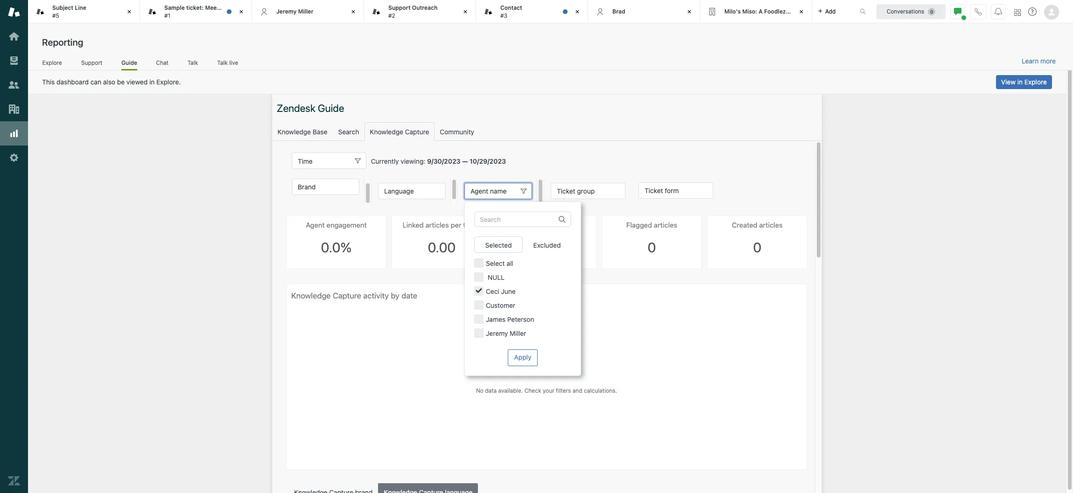 Task type: describe. For each thing, give the bounding box(es) containing it.
views image
[[8, 55, 20, 67]]

meet
[[205, 4, 219, 11]]

talk link
[[187, 59, 198, 69]]

0 horizontal spatial explore
[[42, 59, 62, 66]]

1 in from the left
[[149, 78, 155, 86]]

support for support outreach #2
[[389, 4, 411, 11]]

outreach
[[412, 4, 438, 11]]

explore inside "button"
[[1025, 78, 1048, 86]]

4 close image from the left
[[573, 7, 582, 16]]

talk live link
[[217, 59, 239, 69]]

contact #3
[[501, 4, 523, 19]]

miso:
[[743, 8, 758, 15]]

support outreach #2
[[389, 4, 438, 19]]

admin image
[[8, 152, 20, 164]]

tab containing contact
[[476, 0, 589, 23]]

#1
[[164, 12, 171, 19]]

close image for brad
[[685, 7, 695, 16]]

#3
[[501, 12, 508, 19]]

add button
[[813, 0, 842, 23]]

jeremy miller tab
[[252, 0, 364, 23]]

milo's miso: a foodlez subsidiary
[[725, 8, 817, 15]]

ticket:
[[186, 4, 204, 11]]

miller
[[298, 8, 314, 15]]

line
[[75, 4, 86, 11]]

learn
[[1022, 57, 1039, 65]]

can
[[90, 78, 101, 86]]

also
[[103, 78, 115, 86]]

learn more
[[1022, 57, 1057, 65]]

talk live
[[217, 59, 238, 66]]

guide link
[[121, 59, 137, 71]]

contact
[[501, 4, 523, 11]]

talk for talk
[[188, 59, 198, 66]]

the
[[221, 4, 230, 11]]

close image for milo's miso: a foodlez subsidiary tab
[[797, 7, 807, 16]]

subject
[[52, 4, 73, 11]]

explore link
[[42, 59, 62, 69]]

more
[[1041, 57, 1057, 65]]

jeremy miller
[[277, 8, 314, 15]]

subsidiary
[[788, 8, 817, 15]]

tab containing subject line
[[28, 0, 140, 23]]

support for support
[[81, 59, 103, 66]]

this dashboard can also be viewed in explore.
[[42, 78, 181, 86]]



Task type: locate. For each thing, give the bounding box(es) containing it.
#5
[[52, 12, 59, 19]]

close image left #1
[[125, 7, 134, 16]]

1 horizontal spatial explore
[[1025, 78, 1048, 86]]

close image left brad
[[573, 7, 582, 16]]

talk for talk live
[[217, 59, 228, 66]]

3 close image from the left
[[461, 7, 470, 16]]

this
[[42, 78, 55, 86]]

button displays agent's chat status as online. image
[[955, 8, 962, 15]]

4 tab from the left
[[476, 0, 589, 23]]

1 horizontal spatial talk
[[217, 59, 228, 66]]

guide
[[121, 59, 137, 66]]

conversations button
[[877, 4, 946, 19]]

close image inside the jeremy miller tab
[[349, 7, 358, 16]]

2 close image from the left
[[685, 7, 695, 16]]

organizations image
[[8, 103, 20, 115]]

zendesk image
[[8, 475, 20, 488]]

1 talk from the left
[[188, 59, 198, 66]]

explore up this at the left top of the page
[[42, 59, 62, 66]]

1 horizontal spatial in
[[1018, 78, 1023, 86]]

live
[[229, 59, 238, 66]]

reporting
[[42, 37, 83, 48]]

in right view
[[1018, 78, 1023, 86]]

talk right chat
[[188, 59, 198, 66]]

ticket
[[231, 4, 247, 11]]

close image for tab containing support outreach
[[461, 7, 470, 16]]

1 horizontal spatial close image
[[685, 7, 695, 16]]

2 tab from the left
[[140, 0, 252, 23]]

2 close image from the left
[[237, 7, 246, 16]]

support inside support outreach #2
[[389, 4, 411, 11]]

learn more link
[[1022, 57, 1057, 65]]

2 in from the left
[[1018, 78, 1023, 86]]

0 vertical spatial support
[[389, 4, 411, 11]]

viewed
[[127, 78, 148, 86]]

0 horizontal spatial close image
[[349, 7, 358, 16]]

main element
[[0, 0, 28, 494]]

tab
[[28, 0, 140, 23], [140, 0, 252, 23], [364, 0, 476, 23], [476, 0, 589, 23]]

support up can
[[81, 59, 103, 66]]

1 close image from the left
[[125, 7, 134, 16]]

brad tab
[[589, 0, 701, 23]]

view in explore
[[1002, 78, 1048, 86]]

tab containing support outreach
[[364, 0, 476, 23]]

in inside "button"
[[1018, 78, 1023, 86]]

view in explore button
[[997, 75, 1053, 89]]

0 horizontal spatial talk
[[188, 59, 198, 66]]

in
[[149, 78, 155, 86], [1018, 78, 1023, 86]]

talk left live
[[217, 59, 228, 66]]

notifications image
[[995, 8, 1003, 15]]

close image inside brad tab
[[685, 7, 695, 16]]

tabs tab list
[[28, 0, 851, 23]]

add
[[826, 8, 836, 15]]

get help image
[[1029, 7, 1037, 16]]

zendesk support image
[[8, 6, 20, 18]]

1 tab from the left
[[28, 0, 140, 23]]

explore down learn more link at the right top of the page
[[1025, 78, 1048, 86]]

close image
[[125, 7, 134, 16], [237, 7, 246, 16], [461, 7, 470, 16], [573, 7, 582, 16], [797, 7, 807, 16]]

dashboard
[[57, 78, 89, 86]]

1 close image from the left
[[349, 7, 358, 16]]

chat link
[[156, 59, 169, 69]]

2 talk from the left
[[217, 59, 228, 66]]

close image right the
[[237, 7, 246, 16]]

5 close image from the left
[[797, 7, 807, 16]]

jeremy
[[277, 8, 297, 15]]

close image left add dropdown button
[[797, 7, 807, 16]]

explore
[[42, 59, 62, 66], [1025, 78, 1048, 86]]

0 vertical spatial explore
[[42, 59, 62, 66]]

tab containing sample ticket: meet the ticket
[[140, 0, 252, 23]]

brad
[[613, 8, 626, 15]]

view
[[1002, 78, 1016, 86]]

conversations
[[887, 8, 925, 15]]

0 horizontal spatial in
[[149, 78, 155, 86]]

a
[[759, 8, 763, 15]]

milo's miso: a foodlez subsidiary tab
[[701, 0, 817, 23]]

explore.
[[157, 78, 181, 86]]

customers image
[[8, 79, 20, 91]]

close image for jeremy miller
[[349, 7, 358, 16]]

close image left milo's
[[685, 7, 695, 16]]

#2
[[389, 12, 396, 19]]

1 vertical spatial support
[[81, 59, 103, 66]]

sample ticket: meet the ticket #1
[[164, 4, 247, 19]]

3 tab from the left
[[364, 0, 476, 23]]

close image left #2
[[349, 7, 358, 16]]

get started image
[[8, 30, 20, 43]]

sample
[[164, 4, 185, 11]]

in right viewed
[[149, 78, 155, 86]]

close image left #3
[[461, 7, 470, 16]]

close image for tab containing subject line
[[125, 7, 134, 16]]

close image inside milo's miso: a foodlez subsidiary tab
[[797, 7, 807, 16]]

0 horizontal spatial support
[[81, 59, 103, 66]]

reporting image
[[8, 128, 20, 140]]

be
[[117, 78, 125, 86]]

support
[[389, 4, 411, 11], [81, 59, 103, 66]]

talk
[[188, 59, 198, 66], [217, 59, 228, 66]]

chat
[[156, 59, 169, 66]]

support link
[[81, 59, 103, 69]]

subject line #5
[[52, 4, 86, 19]]

milo's
[[725, 8, 741, 15]]

foodlez
[[765, 8, 786, 15]]

1 vertical spatial explore
[[1025, 78, 1048, 86]]

1 horizontal spatial support
[[389, 4, 411, 11]]

zendesk products image
[[1015, 9, 1022, 16]]

support up #2
[[389, 4, 411, 11]]

close image
[[349, 7, 358, 16], [685, 7, 695, 16]]



Task type: vqa. For each thing, say whether or not it's contained in the screenshot.
Talk link
yes



